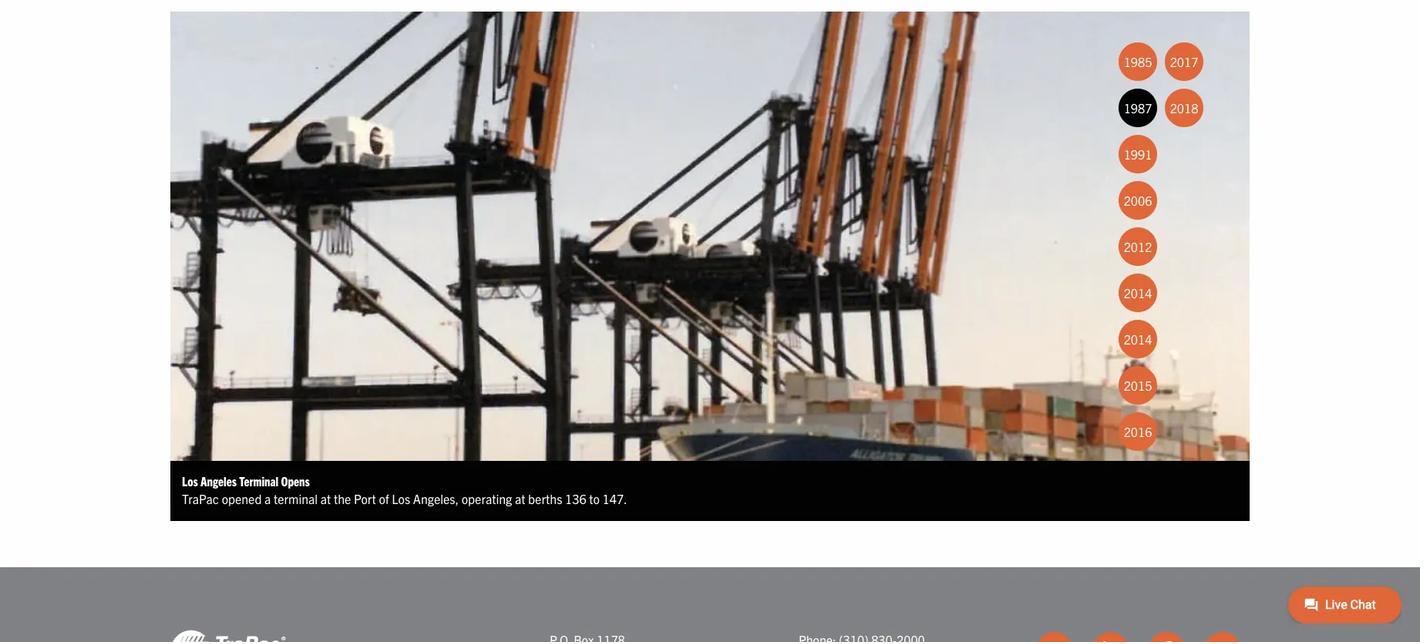 Task type: locate. For each thing, give the bounding box(es) containing it.
147.
[[603, 491, 628, 507]]

operating
[[462, 491, 512, 507]]

the
[[334, 491, 351, 507]]

0 vertical spatial los
[[182, 473, 198, 489]]

2014
[[1124, 285, 1153, 301], [1124, 331, 1153, 347]]

0 horizontal spatial at
[[321, 491, 331, 507]]

los angeles terminal opens trapac opened a terminal at the port of los angeles, operating at berths 136 to 147.
[[182, 473, 628, 507]]

at left the at the left
[[321, 491, 331, 507]]

los right the of
[[392, 491, 411, 507]]

1 horizontal spatial los
[[392, 491, 411, 507]]

to
[[590, 491, 600, 507]]

1991
[[1124, 146, 1153, 162]]

of
[[379, 491, 389, 507]]

los
[[182, 473, 198, 489], [392, 491, 411, 507]]

1 horizontal spatial at
[[515, 491, 526, 507]]

angeles,
[[413, 491, 459, 507]]

2014 up 2015
[[1124, 331, 1153, 347]]

2014 down the 2012
[[1124, 285, 1153, 301]]

1 vertical spatial los
[[392, 491, 411, 507]]

at left berths
[[515, 491, 526, 507]]

2 2014 from the top
[[1124, 331, 1153, 347]]

2012
[[1124, 239, 1153, 254]]

at
[[321, 491, 331, 507], [515, 491, 526, 507]]

2 at from the left
[[515, 491, 526, 507]]

2006
[[1124, 193, 1153, 208]]

136
[[565, 491, 587, 507]]

0 horizontal spatial los
[[182, 473, 198, 489]]

1 vertical spatial 2014
[[1124, 331, 1153, 347]]

los up "trapac"
[[182, 473, 198, 489]]

footer
[[0, 568, 1421, 643]]

0 vertical spatial 2014
[[1124, 285, 1153, 301]]



Task type: describe. For each thing, give the bounding box(es) containing it.
1 2014 from the top
[[1124, 285, 1153, 301]]

trapac
[[182, 491, 219, 507]]

1987
[[1124, 100, 1153, 115]]

corporate image
[[170, 629, 286, 643]]

berths
[[528, 491, 563, 507]]

terminal
[[239, 473, 279, 489]]

opened
[[222, 491, 262, 507]]

angeles
[[201, 473, 237, 489]]

a
[[265, 491, 271, 507]]

2015
[[1124, 378, 1153, 393]]

port
[[354, 491, 376, 507]]

2017
[[1171, 54, 1199, 69]]

2018
[[1171, 100, 1199, 115]]

1 at from the left
[[321, 491, 331, 507]]

1985
[[1124, 54, 1153, 69]]

opens
[[281, 473, 310, 489]]

2016
[[1124, 424, 1153, 439]]

terminal
[[274, 491, 318, 507]]



Task type: vqa. For each thing, say whether or not it's contained in the screenshot.
90748-
no



